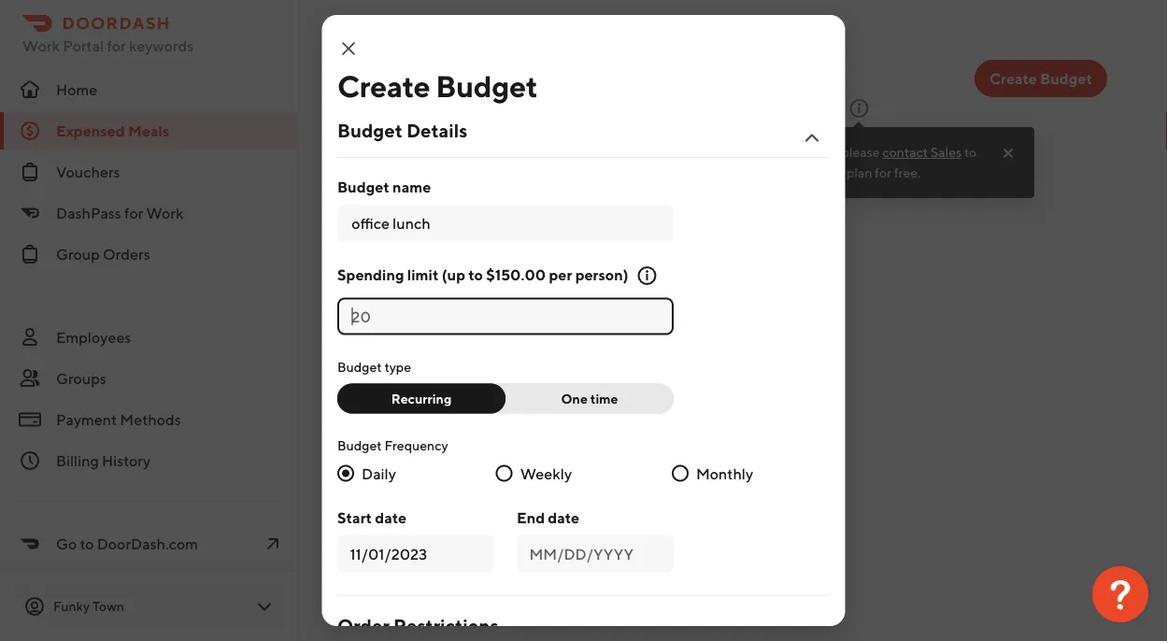 Task type: locate. For each thing, give the bounding box(es) containing it.
of left 10
[[497, 99, 511, 116]]

for right plan at the right top of page
[[875, 165, 892, 180]]

of right 10
[[533, 99, 547, 116]]

billing history
[[56, 452, 151, 470]]

1 horizontal spatial meals
[[499, 61, 579, 96]]

expensed meals
[[359, 61, 579, 96], [56, 122, 169, 140]]

budget frequency
[[337, 437, 448, 453]]

no
[[359, 154, 379, 172]]

details
[[406, 120, 467, 142]]

name
[[392, 178, 431, 196]]

vouchers.
[[779, 99, 844, 116]]

0 horizontal spatial date
[[375, 508, 406, 526]]

budget
[[435, 68, 537, 103], [1040, 70, 1093, 87], [337, 120, 402, 142], [337, 178, 389, 196], [337, 359, 381, 374], [337, 437, 381, 453]]

close section button image
[[801, 127, 823, 150], [801, 622, 823, 641]]

for right portal
[[107, 37, 126, 55]]

create
[[337, 68, 430, 103], [990, 70, 1037, 87]]

to get unlimited access, please contact sales
[[698, 144, 962, 160]]

2 of from the left
[[533, 99, 547, 116]]

out
[[471, 99, 494, 116]]

Start date text field
[[349, 543, 481, 565]]

no order budget has been added.
[[359, 154, 586, 172]]

group
[[56, 245, 100, 263]]

limit
[[407, 266, 438, 284]]

vouchers
[[56, 163, 120, 181]]

go
[[56, 535, 77, 553]]

unlimited
[[738, 144, 794, 160]]

budget for type
[[337, 359, 381, 374]]

expensed meals up vouchers
[[56, 122, 169, 140]]

contact
[[883, 144, 928, 160]]

of
[[497, 99, 511, 116], [533, 99, 547, 116]]

group orders
[[56, 245, 150, 263]]

Monthly radio
[[671, 465, 688, 482]]

2 close section button image from the top
[[801, 622, 823, 641]]

meals
[[499, 61, 579, 96], [128, 122, 169, 140]]

meals
[[708, 99, 747, 116]]

to
[[965, 144, 977, 160], [751, 165, 763, 180], [468, 266, 483, 284], [80, 535, 94, 553]]

1 horizontal spatial create
[[990, 70, 1037, 87]]

expensed
[[359, 61, 493, 96], [56, 122, 125, 140]]

close tooltip image
[[1001, 146, 1016, 161]]

date right end
[[548, 508, 579, 526]]

for
[[107, 37, 126, 55], [875, 165, 892, 180], [124, 204, 143, 222]]

contact sales link
[[883, 143, 962, 162]]

0 horizontal spatial expensed
[[56, 122, 125, 140]]

work down the vouchers "link" on the left top
[[146, 204, 184, 222]]

work
[[22, 37, 60, 55], [146, 204, 184, 222]]

one time
[[561, 391, 618, 406]]

2 date from the left
[[548, 508, 579, 526]]

expensed meals up 1
[[359, 61, 579, 96]]

0 vertical spatial expensed
[[359, 61, 493, 96]]

Recurring button
[[337, 384, 505, 414]]

create budget
[[337, 68, 537, 103], [990, 70, 1093, 87]]

10
[[514, 99, 530, 116]]

1 vertical spatial close section button image
[[801, 622, 823, 641]]

tooltip
[[683, 122, 1035, 198]]

restrictions
[[393, 615, 498, 636]]

0 horizontal spatial create budget
[[337, 68, 537, 103]]

person)
[[575, 266, 628, 284]]

Weekly radio
[[496, 465, 512, 482]]

budget for frequency
[[337, 437, 381, 453]]

upgrade
[[698, 165, 748, 180]]

create up budget details
[[337, 68, 430, 103]]

0 horizontal spatial of
[[497, 99, 511, 116]]

payment
[[56, 411, 117, 429]]

expensed up vouchers
[[56, 122, 125, 140]]

allotted
[[583, 99, 636, 116]]

1 vertical spatial meals
[[128, 122, 169, 140]]

order restrictions
[[337, 615, 498, 636]]

1 horizontal spatial date
[[548, 508, 579, 526]]

for up orders
[[124, 204, 143, 222]]

monthly
[[696, 465, 753, 482]]

1 close section button image from the top
[[801, 127, 823, 150]]

date
[[375, 508, 406, 526], [548, 508, 579, 526]]

0 vertical spatial work
[[22, 37, 60, 55]]

budget for details
[[337, 120, 402, 142]]

$150.00
[[486, 266, 546, 284]]

1 horizontal spatial create budget
[[990, 70, 1093, 87]]

budget
[[422, 154, 472, 172]]

date right start
[[375, 508, 406, 526]]

create budget up "details"
[[337, 68, 537, 103]]

budget type option group
[[337, 384, 673, 414]]

payment methods link
[[0, 401, 299, 438]]

open resource center image
[[1093, 566, 1149, 622]]

0 vertical spatial meals
[[499, 61, 579, 96]]

daily
[[361, 465, 396, 482]]

0 vertical spatial expensed meals
[[359, 61, 579, 96]]

1 vertical spatial for
[[875, 165, 892, 180]]

weekly
[[520, 465, 572, 482]]

expensed up created
[[359, 61, 493, 96]]

1 vertical spatial expensed
[[56, 122, 125, 140]]

meals up the vouchers "link" on the left top
[[128, 122, 169, 140]]

create budget up 'close tooltip' 'icon'
[[990, 70, 1093, 87]]

Spending limit (up to  $150.00 per person) text field
[[351, 305, 659, 328]]

create up 'close tooltip' 'icon'
[[990, 70, 1037, 87]]

1
[[462, 99, 468, 116]]

1 vertical spatial expensed meals
[[56, 122, 169, 140]]

orders
[[103, 245, 150, 263]]

history
[[102, 452, 151, 470]]

to
[[698, 144, 712, 160]]

enterprise
[[783, 165, 844, 180]]

work left portal
[[22, 37, 60, 55]]

to right sales
[[965, 144, 977, 160]]

1 horizontal spatial of
[[533, 99, 547, 116]]

1 horizontal spatial expensed meals
[[359, 61, 579, 96]]

1 vertical spatial work
[[146, 204, 184, 222]]

1 horizontal spatial expensed
[[359, 61, 493, 96]]

and
[[750, 99, 776, 116]]

End date text field
[[529, 543, 661, 565]]

time
[[590, 391, 618, 406]]

1 date from the left
[[375, 508, 406, 526]]

meals up 10
[[499, 61, 579, 96]]

dashpass for work
[[56, 204, 184, 222]]

expensed
[[639, 99, 705, 116]]

0 vertical spatial close section button image
[[801, 127, 823, 150]]

0 horizontal spatial meals
[[128, 122, 169, 140]]

payment methods
[[56, 411, 181, 429]]



Task type: vqa. For each thing, say whether or not it's contained in the screenshot.
Close Section Button icon related to Order Restrictions
yes



Task type: describe. For each thing, give the bounding box(es) containing it.
to right the (up
[[468, 266, 483, 284]]

to right the go
[[80, 535, 94, 553]]

0 vertical spatial for
[[107, 37, 126, 55]]

home link
[[0, 71, 299, 108]]

end
[[516, 508, 545, 526]]

date for start date
[[375, 508, 406, 526]]

close section button image for order restrictions
[[801, 622, 823, 641]]

dashpass for work link
[[0, 194, 299, 232]]

2 vertical spatial for
[[124, 204, 143, 222]]

group orders link
[[0, 236, 299, 273]]

start date
[[337, 508, 406, 526]]

expensed meals link
[[0, 112, 299, 150]]

dashpass
[[56, 204, 121, 222]]

(up
[[441, 266, 465, 284]]

Budget name text field
[[351, 212, 659, 235]]

start
[[337, 508, 372, 526]]

has
[[475, 154, 498, 172]]

employees link
[[0, 319, 299, 356]]

an
[[766, 165, 780, 180]]

been
[[501, 154, 536, 172]]

billing
[[56, 452, 99, 470]]

spending
[[337, 266, 404, 284]]

please
[[842, 144, 880, 160]]

get
[[715, 144, 735, 160]]

date for end date
[[548, 508, 579, 526]]

doordash.com
[[97, 535, 198, 553]]

budget details
[[337, 120, 467, 142]]

budget type
[[337, 359, 411, 374]]

keywords
[[129, 37, 194, 55]]

0 horizontal spatial create
[[337, 68, 430, 103]]

frequency
[[384, 437, 448, 453]]

groups
[[56, 370, 106, 387]]

order
[[337, 615, 389, 636]]

vouchers link
[[0, 153, 299, 191]]

one
[[561, 391, 587, 406]]

sales
[[931, 144, 962, 160]]

added.
[[538, 154, 586, 172]]

go to doordash.com
[[56, 535, 198, 553]]

plan
[[847, 165, 872, 180]]

employees
[[56, 329, 131, 346]]

work portal for keywords
[[22, 37, 194, 55]]

you've created 1 out of 10 of your allotted expensed meals and vouchers.
[[359, 99, 844, 116]]

methods
[[120, 411, 181, 429]]

your
[[550, 99, 580, 116]]

0 horizontal spatial expensed meals
[[56, 122, 169, 140]]

1 of from the left
[[497, 99, 511, 116]]

portal
[[63, 37, 104, 55]]

you've
[[359, 99, 404, 116]]

groups link
[[0, 360, 299, 397]]

create budget inside button
[[990, 70, 1093, 87]]

budget inside button
[[1040, 70, 1093, 87]]

One time button
[[494, 384, 673, 414]]

to left an
[[751, 165, 763, 180]]

close create budget image
[[337, 37, 359, 60]]

type
[[384, 359, 411, 374]]

order
[[382, 154, 419, 172]]

billing history link
[[0, 442, 299, 479]]

per
[[549, 266, 572, 284]]

access,
[[797, 144, 839, 160]]

Daily radio
[[337, 465, 354, 482]]

for inside to upgrade to an enterprise plan for free.
[[875, 165, 892, 180]]

home
[[56, 81, 97, 99]]

0 horizontal spatial work
[[22, 37, 60, 55]]

create inside create budget button
[[990, 70, 1037, 87]]

to upgrade to an enterprise plan for free.
[[698, 144, 977, 180]]

go to doordash.com link
[[0, 525, 299, 563]]

create budget button
[[975, 60, 1108, 97]]

budget for name
[[337, 178, 389, 196]]

tooltip containing to get unlimited access, please
[[683, 122, 1035, 198]]

1 horizontal spatial work
[[146, 204, 184, 222]]

created
[[407, 99, 459, 116]]

budget name
[[337, 178, 431, 196]]

free.
[[894, 165, 921, 180]]

close section button image for budget details
[[801, 127, 823, 150]]

recurring
[[391, 391, 451, 406]]

end date
[[516, 508, 579, 526]]

spending limit (up to  $150.00 per person)
[[337, 266, 628, 284]]



